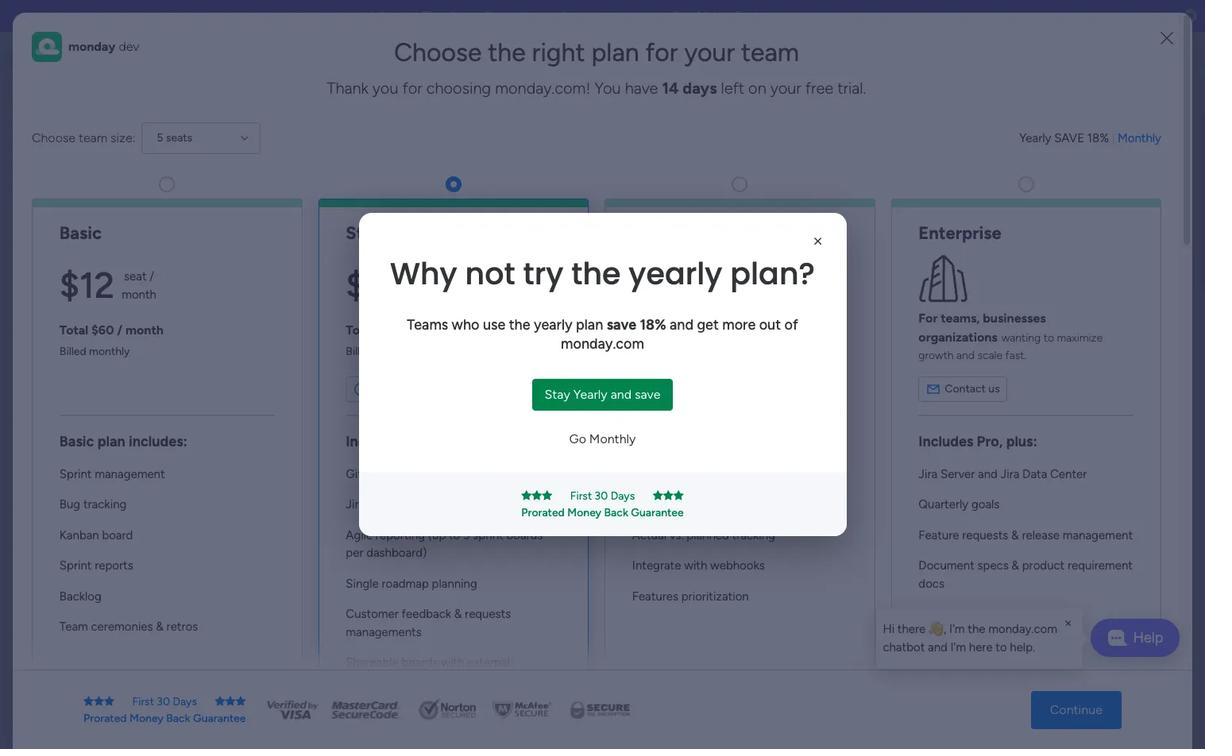 Task type: describe. For each thing, give the bounding box(es) containing it.
welcome to monday dev start guide
[[507, 268, 922, 298]]

5 for 5 seats
[[157, 131, 163, 145]]

team inside "tier options" list box
[[666, 498, 693, 512]]

sprint for sprint reports
[[59, 559, 92, 573]]

Search in workspace field
[[33, 191, 133, 209]]

0 vertical spatial help button
[[1091, 619, 1180, 657]]

1 horizontal spatial planning
[[964, 607, 1010, 622]]

choose for choose the right plan for your team
[[394, 37, 482, 68]]

visibility
[[629, 490, 675, 505]]

teams,
[[941, 310, 980, 325]]

businesses
[[983, 310, 1046, 325]]

plan inside "tier options" list box
[[97, 433, 125, 450]]

1 vertical spatial days
[[173, 695, 197, 709]]

now
[[782, 9, 805, 23]]

cross team roadmap
[[632, 498, 747, 512]]

feature requests & release management
[[919, 528, 1133, 543]]

connect for connect tasks from the tasks board to each epic
[[455, 513, 504, 529]]

monthly option
[[1118, 129, 1162, 147]]

release
[[1022, 528, 1060, 543]]

2 vertical spatial sprints
[[677, 585, 716, 600]]

your down 14th
[[685, 37, 735, 68]]

. for 3
[[424, 537, 426, 552]]

numbered list image
[[611, 83, 625, 98]]

help.
[[1010, 640, 1036, 654]]

3 includes from the left
[[919, 433, 974, 450]]

submission
[[780, 633, 843, 648]]

billing cycle selection group
[[1020, 129, 1162, 147]]

go monthly button
[[557, 424, 649, 455]]

yearly save 18% option
[[1020, 129, 1109, 147]]

structure:
[[653, 370, 708, 385]]

epics
[[654, 442, 685, 457]]

50
[[1036, 669, 1051, 683]]

bugs inside list box
[[55, 337, 80, 351]]

started
[[509, 168, 616, 208]]

pro current trial
[[632, 223, 736, 244]]

norton secured image
[[413, 698, 484, 722]]

us for join
[[393, 9, 405, 23]]

1 vertical spatial i'm
[[951, 640, 966, 654]]

plus: for $14.6
[[446, 433, 477, 450]]

board for connect tasks from the tasks board to each epic
[[627, 513, 660, 529]]

relevant
[[606, 442, 651, 457]]

manage the high level sprints - sprint goals, sprint timeline
[[455, 561, 785, 576]]

→
[[808, 9, 820, 23]]

monthly inside button
[[590, 432, 636, 447]]

1 vertical spatial back
[[166, 712, 190, 725]]

basic,
[[404, 433, 442, 450]]

2 horizontal spatial jira
[[1001, 467, 1020, 481]]

mastercard secure code image
[[327, 698, 406, 722]]

guarantee for star icon under agile reporting
[[631, 506, 684, 520]]

$12 seat / month
[[59, 264, 157, 307]]

integrate with webhooks
[[632, 559, 765, 573]]

$25 seat / month
[[632, 264, 735, 307]]

your down sprints,
[[507, 442, 533, 457]]

backlog
[[59, 590, 102, 604]]

star image left verified by visa image on the bottom of page
[[225, 696, 236, 707]]

features prioritization
[[632, 590, 749, 604]]

month for total $125 / month billed monthly
[[703, 322, 741, 338]]

in
[[688, 442, 698, 457]]

bulleted list image
[[584, 83, 598, 98]]

scale
[[978, 348, 1003, 362]]

reports for sprint reports
[[95, 559, 133, 573]]

requirement
[[1068, 559, 1133, 573]]

3 plus: from the left
[[1007, 433, 1038, 450]]

epics,
[[546, 490, 579, 505]]

your left the epics,
[[518, 490, 543, 505]]

monday.com for and get more out of monday.com
[[561, 335, 645, 353]]

0 horizontal spatial prorated money back guarantee
[[84, 712, 246, 725]]

boards inside agile reporting (up to 5 sprint boards per dashboard)
[[507, 528, 543, 543]]

thank you for choosing monday.com! you have 14 days left on your free trial.
[[327, 79, 867, 98]]

server
[[941, 467, 975, 481]]

tasks down sprints,
[[536, 442, 565, 457]]

with inside 'shareable boards with external stakeholders'
[[441, 656, 464, 670]]

luigi
[[461, 219, 486, 232]]

caret down image
[[17, 230, 23, 242]]

money inside why not try the yearly plan? document
[[568, 506, 602, 520]]

0 vertical spatial management
[[95, 467, 165, 481]]

1 vertical spatial of
[[678, 490, 690, 505]]

1 horizontal spatial bugs queue
[[436, 609, 506, 624]]

seat for $14.6
[[436, 270, 459, 284]]

. for 2
[[424, 466, 426, 481]]

dec
[[672, 9, 693, 23]]

to inside agile reporting (up to 5 sprint boards per dashboard)
[[449, 528, 460, 543]]

our
[[484, 9, 504, 23]]

star image up connect tasks from the tasks board to each epic
[[542, 490, 553, 501]]

boards inside agile reporting (up to 50 sprint boards per dashboard)
[[1087, 669, 1124, 683]]

chatbot
[[883, 640, 925, 654]]

bowers
[[488, 219, 526, 232]]

sprint inside agile reporting (up to 5 sprint boards per dashboard)
[[473, 528, 504, 543]]

5 .
[[417, 656, 427, 672]]

agile reporting (up to 5 sprint boards per dashboard)
[[346, 528, 543, 561]]

and up the stay yearly and save
[[629, 370, 650, 385]]

document for document specs & product requirement docs
[[919, 559, 975, 573]]

1 horizontal spatial help
[[1134, 629, 1164, 647]]

hits
[[606, 9, 625, 23]]

v2 ellipsis image
[[1175, 80, 1190, 101]]

sprint right -
[[632, 561, 665, 576]]

there
[[898, 622, 926, 637]]

track
[[455, 633, 485, 648]]

product planning
[[919, 607, 1010, 622]]

team down register now →
[[741, 37, 800, 68]]

roadmap inside "tier options" list box
[[696, 498, 747, 512]]

organizations
[[919, 329, 998, 345]]

/ for total $125 / month billed monthly
[[695, 322, 700, 338]]

welcome
[[507, 268, 615, 298]]

most
[[439, 226, 466, 240]]

total for $14.6
[[346, 322, 375, 338]]

5 for 5 .
[[417, 656, 424, 672]]

and left monitor
[[769, 490, 790, 505]]

boards up the stay yearly and save
[[587, 370, 626, 385]]

join
[[367, 9, 390, 23]]

contact us
[[945, 382, 1000, 396]]

monthly for $14.6
[[376, 345, 416, 359]]

center
[[1051, 467, 1087, 481]]

1 vertical spatial help button
[[1071, 704, 1126, 730]]

your left backlog
[[802, 418, 828, 433]]

star image down ceremonies
[[94, 696, 104, 707]]

1 vertical spatial sprints
[[436, 537, 478, 552]]

register now →
[[735, 9, 820, 23]]

teams who use the yearly plan save 18%
[[407, 316, 667, 334]]

jira server and jira data center
[[919, 467, 1087, 481]]

for for right
[[646, 37, 678, 68]]

1 vertical spatial prorated
[[84, 712, 127, 725]]

team up m button
[[79, 130, 107, 146]]

agile for agile reporting (up to 50 sprint boards per dashboard)
[[919, 669, 946, 683]]

0 vertical spatial i'm
[[950, 622, 965, 637]]

yearly save 18%
[[1020, 131, 1109, 145]]

yearly for plan?
[[629, 253, 723, 295]]

(up for 5
[[428, 528, 446, 543]]

month for $14.6 seat / month
[[434, 287, 469, 302]]

boards inside 'shareable boards with external stakeholders'
[[402, 656, 438, 670]]

$25
[[632, 264, 693, 307]]

sprint management
[[59, 467, 165, 481]]

creator luigi bowers
[[420, 219, 526, 232]]

checklist image
[[638, 83, 652, 98]]

sprint reports
[[59, 559, 133, 573]]

ssl encrypted image
[[561, 698, 640, 722]]

monthly for $25
[[662, 345, 703, 359]]

chat bot icon image
[[1107, 630, 1127, 646]]

ceremonies
[[91, 620, 153, 634]]

for teams, businesses organizations
[[919, 310, 1046, 345]]

2023,
[[651, 219, 680, 232]]

select product image
[[14, 43, 30, 59]]

tasks down high
[[507, 585, 537, 600]]

roadmap inside list box
[[55, 310, 102, 324]]

and inside wanting to maximize growth and scale fast.
[[957, 348, 975, 362]]

connect tasks from the tasks board to sprints
[[455, 585, 716, 600]]

monday.com!
[[495, 79, 591, 98]]

dialog containing hi there 👋,  i'm the monday.com
[[877, 608, 1083, 669]]

your right in
[[701, 442, 726, 457]]

yearly for plan
[[534, 316, 573, 334]]

team inside list box
[[80, 229, 105, 243]]

monthly for $12
[[89, 345, 130, 359]]

plus: for $25
[[758, 433, 789, 450]]

connect for connect your tasks to the relevant epics in your
[[455, 442, 504, 457]]

30 inside why not try the yearly plan? document
[[595, 490, 608, 503]]

includes:
[[129, 433, 188, 450]]

/ for $25 seat / month
[[728, 270, 732, 284]]

mcafee secure image
[[491, 698, 554, 722]]

b
[[436, 585, 443, 600]]

why for why not try the yearly plan?
[[390, 253, 458, 295]]

billed for $25
[[632, 345, 659, 359]]

per for agile reporting (up to 50 sprint boards per dashboard)
[[919, 687, 937, 701]]

tasks down the manage the high level sprints - sprint goals, sprint timeline
[[592, 585, 623, 600]]

and right tickets
[[582, 633, 603, 648]]

/ for total $60 / month billed monthly
[[117, 322, 123, 338]]

workspace image
[[15, 157, 31, 174]]

conference
[[542, 9, 603, 23]]

jira for jira server and jira data center
[[919, 467, 938, 481]]

nov
[[610, 219, 631, 232]]

maximize
[[1057, 331, 1103, 345]]

quarterly
[[919, 498, 969, 512]]

why not try the yearly plan? heading
[[390, 232, 815, 296]]

1 horizontal spatial tracking
[[732, 528, 776, 543]]

your right on
[[771, 79, 802, 98]]

. for a
[[443, 561, 445, 576]]

my work image
[[14, 112, 29, 127]]

get
[[697, 316, 719, 334]]

right
[[532, 37, 585, 68]]

. for 5
[[424, 656, 427, 672]]

$14.6
[[346, 264, 431, 307]]

team
[[59, 620, 88, 634]]

us for contact
[[989, 382, 1000, 396]]

register
[[735, 9, 779, 23]]

button padding image
[[1160, 30, 1175, 46]]

start
[[799, 268, 852, 298]]

monday.com for hi there 👋,  i'm the monday.com chatbot and i'm here to help.
[[989, 622, 1058, 637]]

includes for $14.6
[[346, 433, 401, 450]]

3
[[417, 537, 424, 552]]

billed for $14.6
[[346, 345, 373, 359]]

& for requests
[[454, 607, 462, 622]]

-
[[624, 561, 629, 576]]

choosing
[[427, 79, 491, 98]]

dashboard) for agile reporting (up to 5 sprint boards per dashboard)
[[367, 546, 427, 561]]

yearly inside option
[[1020, 131, 1052, 145]]

product
[[1023, 559, 1065, 573]]

bugs queue inside list box
[[55, 337, 116, 351]]

reporting for agile reporting
[[662, 467, 712, 481]]

sprints inside list box
[[55, 283, 90, 297]]

star image left the epics,
[[522, 490, 532, 501]]

requests inside customer feedback & requests managements
[[465, 607, 511, 622]]

month for $12 seat / month
[[122, 287, 157, 302]]

who
[[452, 316, 480, 334]]

first 30 days inside why not try the yearly plan? document
[[570, 490, 635, 503]]

1 vertical spatial money
[[130, 712, 164, 725]]

1 vertical spatial roadmap
[[436, 466, 493, 481]]

choose the right plan for your team
[[394, 37, 800, 68]]

4
[[416, 609, 424, 624]]



Task type: vqa. For each thing, say whether or not it's contained in the screenshot.


Task type: locate. For each thing, give the bounding box(es) containing it.
month inside total $125 / month billed monthly
[[703, 322, 741, 338]]

planning up the hi there 👋,  i'm the monday.com chatbot and i'm here to help.
[[964, 607, 1010, 622]]

roadmap up epic
[[696, 498, 747, 512]]

agile reporting
[[632, 467, 712, 481]]

basic for basic
[[59, 223, 102, 244]]

month inside $25 seat / month
[[700, 287, 735, 302]]

agile inside agile reporting (up to 50 sprint boards per dashboard)
[[919, 669, 946, 683]]

monitor
[[793, 490, 837, 505]]

my
[[29, 229, 44, 243]]

days inside why not try the yearly plan? document
[[611, 490, 635, 503]]

1 vertical spatial manage
[[455, 561, 500, 576]]

& for retros
[[156, 620, 164, 634]]

month up learn
[[411, 322, 449, 338]]

1 vertical spatial from
[[540, 585, 567, 600]]

/ inside $14.6 seat / month
[[462, 270, 466, 284]]

month inside $14.6 seat / month
[[434, 287, 469, 302]]

1 total from the left
[[59, 322, 88, 338]]

seat inside $14.6 seat / month
[[436, 270, 459, 284]]

and down 👋,
[[928, 640, 948, 654]]

yearly inside heading
[[629, 253, 723, 295]]

about
[[475, 347, 508, 362]]

tracking up timeline
[[732, 528, 776, 543]]

from right process
[[725, 633, 752, 648]]

2 horizontal spatial seat
[[702, 270, 725, 284]]

1 vertical spatial tracking
[[732, 528, 776, 543]]

yearly
[[629, 253, 723, 295], [534, 316, 573, 334]]

1 horizontal spatial agile
[[632, 467, 659, 481]]

month inside $12 seat / month
[[122, 287, 157, 302]]

seat for $25
[[702, 270, 725, 284]]

from for board to each epic
[[540, 513, 567, 529]]

bugs queue up track
[[436, 609, 506, 624]]

1 seat from the left
[[124, 270, 147, 284]]

/ for $14.6 seat / month
[[462, 270, 466, 284]]

roadmap right the 2 .
[[436, 466, 493, 481]]

(up down the help.
[[1001, 669, 1019, 683]]

free
[[806, 79, 834, 98]]

why for why pro?
[[659, 381, 685, 397]]

0 horizontal spatial agile
[[346, 528, 373, 543]]

back inside why not try the yearly plan? document
[[604, 506, 629, 520]]

.
[[424, 466, 426, 481], [424, 537, 426, 552], [443, 561, 445, 576], [443, 585, 446, 600], [424, 609, 427, 624], [424, 656, 427, 672]]

total for $25
[[632, 322, 661, 338]]

goals
[[972, 498, 1000, 512]]

1 vertical spatial monthly
[[590, 432, 636, 447]]

plan up "structure"
[[576, 316, 603, 334]]

1 sprint from the top
[[59, 467, 92, 481]]

1 horizontal spatial yearly
[[1020, 131, 1052, 145]]

0 horizontal spatial 30
[[157, 695, 170, 709]]

for up 14
[[646, 37, 678, 68]]

board up sprint reports
[[102, 528, 133, 543]]

standard tier selected option
[[318, 199, 589, 720]]

billed inside total $125 / month billed monthly
[[632, 345, 659, 359]]

month inside the total $60 / month billed monthly
[[126, 322, 164, 338]]

0 vertical spatial first
[[570, 490, 592, 503]]

(up inside agile reporting (up to 50 sprint boards per dashboard)
[[1001, 669, 1019, 683]]

2 horizontal spatial agile
[[919, 669, 946, 683]]

/ right '$60'
[[117, 322, 123, 338]]

0 horizontal spatial tracking
[[83, 498, 127, 512]]

includes up github app
[[346, 433, 401, 450]]

backlog
[[831, 418, 875, 433]]

billed inside the total $60 / month billed monthly
[[59, 345, 86, 359]]

month up 'get'
[[700, 287, 735, 302]]

1 vertical spatial management
[[1063, 528, 1133, 543]]

reporting inside agile reporting (up to 50 sprint boards per dashboard)
[[949, 669, 998, 683]]

to inside agile reporting (up to 50 sprint boards per dashboard)
[[1022, 669, 1033, 683]]

total inside the total $73 / month billed monthly
[[346, 322, 375, 338]]

total inside the total $60 / month billed monthly
[[59, 322, 88, 338]]

basic for basic plan includes:
[[59, 433, 94, 450]]

with up the features prioritization
[[684, 559, 708, 573]]

1 horizontal spatial prorated
[[522, 506, 565, 520]]

github
[[346, 467, 385, 481]]

seat down trial
[[702, 270, 725, 284]]

manage for manage the high level sprints - sprint goals, sprint timeline
[[455, 561, 500, 576]]

dialog
[[877, 608, 1083, 669]]

bug left submission
[[755, 633, 777, 648]]

0 horizontal spatial planning
[[432, 577, 477, 591]]

choose the right plan for your team heading
[[394, 37, 800, 68]]

3 connect from the top
[[455, 585, 504, 600]]

level
[[553, 561, 579, 576]]

0 horizontal spatial guarantee
[[193, 712, 246, 725]]

of up each
[[678, 490, 690, 505]]

bugs down b . in the bottom left of the page
[[436, 609, 465, 624]]

1 horizontal spatial monday.com
[[989, 622, 1058, 637]]

queue up retrospectives
[[82, 337, 116, 351]]

& for product
[[1012, 559, 1020, 573]]

and right server
[[978, 467, 998, 481]]

integration
[[368, 498, 426, 512]]

monthly inside the total $60 / month billed monthly
[[89, 345, 130, 359]]

per inside agile reporting (up to 5 sprint boards per dashboard)
[[346, 546, 364, 561]]

with down track
[[441, 656, 464, 670]]

0 horizontal spatial dashboard)
[[367, 546, 427, 561]]

/ right $12 at the top left of page
[[150, 270, 154, 284]]

stakeholders
[[346, 674, 414, 688]]

star image
[[522, 490, 532, 501], [542, 490, 553, 501], [663, 490, 674, 501], [94, 696, 104, 707], [225, 696, 236, 707]]

guarantee down 'visibility'
[[631, 506, 684, 520]]

mention image
[[724, 82, 739, 98]]

5 inside agile reporting (up to 5 sprint boards per dashboard)
[[463, 528, 470, 543]]

why not try the yearly plan? dialog
[[0, 0, 1206, 749]]

0 vertical spatial for
[[646, 37, 678, 68]]

/ for $12 seat / month
[[150, 270, 154, 284]]

days down retros
[[173, 695, 197, 709]]

1 basic from the top
[[59, 223, 102, 244]]

choose down 'elevate'
[[394, 37, 482, 68]]

monthly
[[1118, 131, 1162, 145], [590, 432, 636, 447]]

current
[[666, 226, 710, 241]]

2 includes from the left
[[632, 433, 687, 450]]

$73
[[378, 322, 399, 338]]

monthly down $125
[[662, 345, 703, 359]]

jira left data
[[1001, 467, 1020, 481]]

first up connect tasks from the tasks board to each epic
[[570, 490, 592, 503]]

0 horizontal spatial us
[[393, 9, 405, 23]]

sprints down tasks
[[55, 283, 90, 297]]

dashboard) up single roadmap planning
[[367, 546, 427, 561]]

0 vertical spatial 18%
[[1088, 131, 1109, 145]]

1 horizontal spatial money
[[568, 506, 602, 520]]

standard
[[346, 223, 419, 244]]

per down incident
[[919, 687, 937, 701]]

enterprise
[[919, 223, 1002, 244]]

board for connect tasks from the tasks board to sprints
[[626, 585, 659, 600]]

board inside "tier options" list box
[[102, 528, 133, 543]]

pro,
[[977, 433, 1003, 450]]

2 horizontal spatial plus:
[[1007, 433, 1038, 450]]

sprint down kanban
[[59, 559, 92, 573]]

3 total from the left
[[632, 322, 661, 338]]

home image
[[14, 84, 30, 100]]

layout image
[[546, 83, 561, 98]]

vs.
[[670, 528, 684, 543]]

github app
[[346, 467, 408, 481]]

(up for 50
[[1001, 669, 1019, 683]]

and inside stay yearly and save button
[[611, 387, 632, 402]]

1 connect from the top
[[455, 442, 504, 457]]

the inside heading
[[572, 253, 621, 295]]

/ for total $73 / month billed monthly
[[402, 322, 408, 338]]

save inside stay yearly and save button
[[635, 387, 661, 402]]

. for b
[[443, 585, 446, 600]]

1 horizontal spatial bug
[[755, 633, 777, 648]]

2 sprint from the top
[[59, 559, 92, 573]]

your left sprints,
[[503, 418, 529, 433]]

1 vertical spatial first 30 days
[[132, 695, 197, 709]]

& left retros
[[156, 620, 164, 634]]

/
[[150, 270, 154, 284], [462, 270, 466, 284], [728, 270, 732, 284], [117, 322, 123, 338], [402, 322, 408, 338], [695, 322, 700, 338]]

learn about the structure
[[437, 347, 589, 362]]

2 monthly from the left
[[376, 345, 416, 359]]

dashboard) for agile reporting (up to 50 sprint boards per dashboard)
[[940, 687, 1000, 701]]

verified by visa image
[[265, 698, 321, 722]]

and inside the hi there 👋,  i'm the monday.com chatbot and i'm here to help.
[[928, 640, 948, 654]]

list box containing my scrum team
[[0, 219, 203, 626]]

1 horizontal spatial reports
[[966, 638, 1004, 652]]

bug tracking
[[59, 498, 127, 512]]

yearly right stay
[[574, 387, 608, 402]]

customer feedback & requests managements
[[346, 607, 511, 640]]

close image
[[810, 234, 826, 250]]

2 billed from the left
[[346, 345, 373, 359]]

plan up you
[[592, 37, 639, 68]]

jira inside standard tier selected option
[[346, 498, 365, 512]]

online
[[507, 9, 539, 23]]

per up single
[[346, 546, 364, 561]]

team up each
[[666, 498, 693, 512]]

0 horizontal spatial yearly
[[574, 387, 608, 402]]

18% right save
[[1088, 131, 1109, 145]]

and inside and get more out of monday.com
[[670, 316, 694, 334]]

dashboard) inside agile reporting (up to 50 sprint boards per dashboard)
[[940, 687, 1000, 701]]

1 vertical spatial guarantee
[[193, 712, 246, 725]]

0 vertical spatial (up
[[428, 528, 446, 543]]

0 horizontal spatial bugs
[[55, 337, 80, 351]]

guide
[[858, 268, 922, 298]]

0 horizontal spatial seat
[[124, 270, 147, 284]]

queue inside list box
[[82, 337, 116, 351]]

for up relevant
[[603, 418, 620, 433]]

1 vertical spatial sprints
[[582, 561, 621, 576]]

single roadmap planning
[[346, 577, 477, 591]]

guarantee
[[631, 506, 684, 520], [193, 712, 246, 725]]

stay yearly and save button
[[532, 379, 674, 411]]

1 vertical spatial bugs
[[436, 609, 465, 624]]

planning inside standard tier selected option
[[432, 577, 477, 591]]

month for $25 seat / month
[[700, 287, 735, 302]]

includes inside standard tier selected option
[[346, 433, 401, 450]]

contact us button
[[919, 377, 1008, 402]]

why inside heading
[[390, 253, 458, 295]]

1 vertical spatial (up
[[1001, 669, 1019, 683]]

plus: right standard,
[[758, 433, 789, 450]]

requests
[[963, 528, 1009, 543], [465, 607, 511, 622]]

includes for $25
[[632, 433, 687, 450]]

1 vertical spatial first
[[132, 695, 154, 709]]

size:
[[111, 130, 135, 146]]

/ inside the total $60 / month billed monthly
[[117, 322, 123, 338]]

total inside total $125 / month billed monthly
[[632, 322, 661, 338]]

3 monthly from the left
[[662, 345, 703, 359]]

5 down customer feedback & requests managements
[[417, 656, 424, 672]]

14th
[[696, 9, 720, 23]]

month for total $73 / month billed monthly
[[411, 322, 449, 338]]

2 plus: from the left
[[758, 433, 789, 450]]

1 manage from the top
[[455, 418, 500, 433]]

0 horizontal spatial monthly
[[89, 345, 130, 359]]

/ inside $12 seat / month
[[150, 270, 154, 284]]

plan up connect your tasks to the relevant epics in your
[[576, 418, 600, 433]]

i'm left here
[[951, 640, 966, 654]]

why left pro?
[[659, 381, 685, 397]]

list box
[[0, 219, 203, 626]]

the inside the hi there 👋,  i'm the monday.com chatbot and i'm here to help.
[[968, 622, 986, 637]]

tasks up high
[[507, 513, 537, 529]]

1 vertical spatial prorated money back guarantee
[[84, 712, 246, 725]]

1 horizontal spatial management
[[1063, 528, 1133, 543]]

roadmap left b
[[382, 577, 429, 591]]

seat right $12 at the top left of page
[[124, 270, 147, 284]]

1 horizontal spatial sprints
[[436, 537, 478, 552]]

0 vertical spatial monthly
[[1118, 131, 1162, 145]]

us inside button
[[989, 382, 1000, 396]]

total $125 / month billed monthly
[[632, 322, 741, 359]]

total for $12
[[59, 322, 88, 338]]

& inside document specs & product requirement docs
[[1012, 559, 1020, 573]]

dashboard) down here
[[940, 687, 1000, 701]]

star image
[[532, 490, 542, 501], [653, 490, 663, 501], [674, 490, 684, 501], [84, 696, 94, 707], [104, 696, 115, 707], [215, 696, 225, 707], [236, 696, 246, 707]]

managements
[[346, 625, 422, 640]]

go
[[569, 432, 586, 447]]

1 vertical spatial 30
[[157, 695, 170, 709]]

18% inside option
[[1088, 131, 1109, 145]]

0 horizontal spatial bug
[[515, 633, 537, 648]]

of inside and get more out of monday.com
[[785, 316, 798, 334]]

tasks down provide
[[592, 513, 624, 529]]

from down level
[[540, 585, 567, 600]]

monthly inside the total $73 / month billed monthly
[[376, 345, 416, 359]]

management down basic plan includes:
[[95, 467, 165, 481]]

0 vertical spatial sprints
[[683, 418, 722, 433]]

monday.com inside and get more out of monday.com
[[561, 335, 645, 353]]

to inside the hi there 👋,  i'm the monday.com chatbot and i'm here to help.
[[996, 640, 1007, 654]]

2 connect from the top
[[455, 513, 504, 529]]

document up agile reporting (up to 5 sprint boards per dashboard)
[[455, 490, 515, 505]]

1 monthly from the left
[[89, 345, 130, 359]]

with
[[684, 559, 708, 573], [441, 656, 464, 670]]

1 horizontal spatial bugs
[[436, 609, 465, 624]]

teams
[[407, 316, 448, 334]]

yearly inside button
[[574, 387, 608, 402]]

0 vertical spatial 5
[[157, 131, 163, 145]]

& left release at bottom right
[[1012, 528, 1019, 543]]

1 horizontal spatial monthly
[[376, 345, 416, 359]]

why inside button
[[659, 381, 685, 397]]

$60
[[91, 322, 114, 338]]

1 horizontal spatial jira
[[919, 467, 938, 481]]

/ right $73
[[402, 322, 408, 338]]

jira integration
[[346, 498, 426, 512]]

created
[[567, 219, 608, 232]]

1 horizontal spatial seat
[[436, 270, 459, 284]]

seat inside $25 seat / month
[[702, 270, 725, 284]]

0 vertical spatial manage
[[455, 418, 500, 433]]

0 vertical spatial per
[[346, 546, 364, 561]]

choose
[[394, 37, 482, 68], [32, 130, 76, 146]]

0 vertical spatial first 30 days
[[570, 490, 635, 503]]

/ inside total $125 / month billed monthly
[[695, 322, 700, 338]]

0 vertical spatial tracking
[[83, 498, 127, 512]]

1 plus: from the left
[[446, 433, 477, 450]]

for for sprints,
[[603, 418, 620, 433]]

/ right $125
[[695, 322, 700, 338]]

0 vertical spatial sprints
[[55, 283, 90, 297]]

sprint up bug at the left bottom of the page
[[59, 467, 92, 481]]

0 vertical spatial reporting
[[662, 467, 712, 481]]

Getting Started field
[[392, 168, 620, 209]]

most popular
[[439, 226, 511, 240]]

actual vs. planned tracking
[[632, 528, 776, 543]]

0 vertical spatial roadmap
[[55, 310, 102, 324]]

0 horizontal spatial document
[[455, 490, 515, 505]]

for
[[646, 37, 678, 68], [402, 79, 423, 98], [603, 418, 620, 433]]

high
[[525, 561, 550, 576]]

getting
[[396, 168, 503, 208]]

seat inside $12 seat / month
[[124, 270, 147, 284]]

1 horizontal spatial with
[[684, 559, 708, 573]]

reports for incident reports
[[966, 638, 1004, 652]]

18% down $25
[[640, 316, 667, 334]]

monthly inside billing cycle selection group
[[1118, 131, 1162, 145]]

option
[[0, 222, 203, 225]]

roadmap down $12 at the top left of page
[[55, 310, 102, 324]]

track new bug tickets and manage the process from bug submission to solution
[[455, 633, 907, 648]]

and down organizations
[[957, 348, 975, 362]]

1 includes from the left
[[346, 433, 401, 450]]

first inside why not try the yearly plan? document
[[570, 490, 592, 503]]

workspace
[[422, 370, 483, 385]]

document up docs
[[919, 559, 975, 573]]

1 horizontal spatial of
[[785, 316, 798, 334]]

of
[[785, 316, 798, 334], [678, 490, 690, 505]]

month
[[122, 287, 157, 302], [434, 287, 469, 302], [700, 287, 735, 302], [126, 322, 164, 338], [411, 322, 449, 338], [703, 322, 741, 338]]

0 horizontal spatial reports
[[95, 559, 133, 573]]

agile for agile reporting (up to 5 sprint boards per dashboard)
[[346, 528, 373, 543]]

document for document your epics, provide visibility of the roadmap and monitor progress
[[455, 490, 515, 505]]

why not try the yearly plan? document
[[359, 213, 847, 536]]

from for board to sprints
[[540, 585, 567, 600]]

per inside agile reporting (up to 50 sprint boards per dashboard)
[[919, 687, 937, 701]]

connect your tasks to the relevant epics in your
[[455, 442, 729, 457]]

. for 4
[[424, 609, 427, 624]]

plus:
[[446, 433, 477, 450], [758, 433, 789, 450], [1007, 433, 1038, 450]]

pro?
[[688, 381, 714, 397]]

0 horizontal spatial back
[[166, 712, 190, 725]]

reporting inside agile reporting (up to 5 sprint boards per dashboard)
[[376, 528, 425, 543]]

prorated
[[522, 506, 565, 520], [84, 712, 127, 725]]

new
[[488, 633, 512, 648]]

includes left in
[[632, 433, 687, 450]]

3 seat from the left
[[702, 270, 725, 284]]

save down "why not try the yearly plan?"
[[607, 316, 637, 334]]

star image down agile reporting
[[663, 490, 674, 501]]

features
[[632, 590, 679, 604]]

shareable
[[346, 656, 399, 670]]

jira
[[919, 467, 938, 481], [1001, 467, 1020, 481], [346, 498, 365, 512]]

& right 'specs'
[[1012, 559, 1020, 573]]

0 horizontal spatial for
[[402, 79, 423, 98]]

(up inside agile reporting (up to 5 sprint boards per dashboard)
[[428, 528, 446, 543]]

connect for connect tasks from the tasks board to sprints
[[455, 585, 504, 600]]

boards up high
[[507, 528, 543, 543]]

0 vertical spatial yearly
[[629, 253, 723, 295]]

0 vertical spatial requests
[[963, 528, 1009, 543]]

0 vertical spatial from
[[540, 513, 567, 529]]

bug
[[59, 498, 80, 512]]

0 vertical spatial us
[[393, 9, 405, 23]]

includes pro, plus:
[[919, 433, 1038, 450]]

1 vertical spatial document
[[919, 559, 975, 573]]

1 vertical spatial with
[[441, 656, 464, 670]]

monday.com inside the hi there 👋,  i'm the monday.com chatbot and i'm here to help.
[[989, 622, 1058, 637]]

agile up 'visibility'
[[632, 467, 659, 481]]

1 vertical spatial basic
[[59, 433, 94, 450]]

boards down chat bot icon
[[1087, 669, 1124, 683]]

timeline
[[740, 561, 785, 576]]

2 basic from the top
[[59, 433, 94, 450]]

screens
[[628, 9, 669, 23]]

1 horizontal spatial billed
[[346, 345, 373, 359]]

stay yearly and save
[[545, 387, 661, 402]]

and left 'get'
[[670, 316, 694, 334]]

prorated inside why not try the yearly plan? document
[[522, 506, 565, 520]]

0 vertical spatial bugs
[[55, 337, 80, 351]]

0 vertical spatial roadmap
[[715, 490, 765, 505]]

growth
[[919, 348, 954, 362]]

(up
[[428, 528, 446, 543], [1001, 669, 1019, 683]]

agile inside agile reporting (up to 5 sprint boards per dashboard)
[[346, 528, 373, 543]]

2 total from the left
[[346, 322, 375, 338]]

dashboard) inside agile reporting (up to 5 sprint boards per dashboard)
[[367, 546, 427, 561]]

plus: inside standard tier selected option
[[446, 433, 477, 450]]

3 billed from the left
[[632, 345, 659, 359]]

1 horizontal spatial monthly
[[1118, 131, 1162, 145]]

sprint right 3 .
[[473, 528, 504, 543]]

tier options list box
[[32, 170, 1162, 720]]

created nov 21, 2023, 11:58
[[567, 219, 708, 232]]

1 horizontal spatial per
[[919, 687, 937, 701]]

1 vertical spatial planning
[[964, 607, 1010, 622]]

2 seat from the left
[[436, 270, 459, 284]]

add to favorites image
[[632, 180, 647, 196]]

document inside document specs & product requirement docs
[[919, 559, 975, 573]]

2 vertical spatial reporting
[[949, 669, 998, 683]]

monthly down $73
[[376, 345, 416, 359]]

month right '$60'
[[126, 322, 164, 338]]

tasks
[[55, 256, 82, 270]]

$12
[[59, 264, 115, 307]]

sprint up prioritization
[[704, 561, 736, 576]]

18% inside why not try the yearly plan? document
[[640, 316, 667, 334]]

i'm
[[950, 622, 965, 637], [951, 640, 966, 654]]

2 horizontal spatial total
[[632, 322, 661, 338]]

agile down 'jira integration'
[[346, 528, 373, 543]]

dashboard)
[[367, 546, 427, 561], [940, 687, 1000, 701]]

for left title
[[402, 79, 423, 98]]

thank
[[327, 79, 369, 98]]

& inside customer feedback & requests managements
[[454, 607, 462, 622]]

seat for $12
[[124, 270, 147, 284]]

sprints down integrate with webhooks
[[677, 585, 716, 600]]

process
[[677, 633, 721, 648]]

guarantee for star icon left of verified by visa image on the bottom of page
[[193, 712, 246, 725]]

at
[[408, 9, 419, 23]]

first 30 days down retros
[[132, 695, 197, 709]]

per for agile reporting (up to 5 sprint boards per dashboard)
[[346, 546, 364, 561]]

1 billed from the left
[[59, 345, 86, 359]]

single
[[346, 577, 379, 591]]

sprint for sprint management
[[59, 467, 92, 481]]

0 horizontal spatial requests
[[465, 607, 511, 622]]

1 horizontal spatial queue
[[468, 609, 506, 624]]

roadmap inside standard tier selected option
[[382, 577, 429, 591]]

0 vertical spatial save
[[607, 316, 637, 334]]

noah lott image
[[1161, 38, 1187, 64]]

sprint
[[59, 467, 92, 481], [59, 559, 92, 573]]

0 vertical spatial choose
[[394, 37, 482, 68]]

/ inside the total $73 / month billed monthly
[[402, 322, 408, 338]]

0 horizontal spatial 18%
[[640, 316, 667, 334]]

monthly
[[89, 345, 130, 359], [376, 345, 416, 359], [662, 345, 703, 359]]

2 vertical spatial connect
[[455, 585, 504, 600]]

2 vertical spatial agile
[[919, 669, 946, 683]]

jira left server
[[919, 467, 938, 481]]

out
[[759, 316, 781, 334]]

manage for manage your sprints, plan for upcoming sprints and prioritize your backlog
[[455, 418, 500, 433]]

and
[[670, 316, 694, 334], [957, 348, 975, 362], [629, 370, 650, 385], [611, 387, 632, 402], [725, 418, 746, 433], [978, 467, 998, 481], [769, 490, 790, 505], [582, 633, 603, 648], [928, 640, 948, 654]]

reporting for agile reporting (up to 50 sprint boards per dashboard)
[[949, 669, 998, 683]]

2 vertical spatial from
[[725, 633, 752, 648]]

2 bug from the left
[[755, 633, 777, 648]]

monthly inside total $125 / month billed monthly
[[662, 345, 703, 359]]

1 horizontal spatial requests
[[963, 528, 1009, 543]]

prorated money back guarantee inside why not try the yearly plan? document
[[522, 506, 684, 520]]

to inside wanting to maximize growth and scale fast.
[[1044, 331, 1055, 345]]

agile for agile reporting
[[632, 467, 659, 481]]

2 horizontal spatial includes
[[919, 433, 974, 450]]

boards down customer feedback & requests managements
[[402, 656, 438, 670]]

1 bug from the left
[[515, 633, 537, 648]]

sprint
[[473, 528, 504, 543], [632, 561, 665, 576], [704, 561, 736, 576], [1054, 669, 1084, 683]]

reports down the product planning
[[966, 638, 1004, 652]]

0 vertical spatial of
[[785, 316, 798, 334]]

management
[[95, 467, 165, 481], [1063, 528, 1133, 543]]

2 horizontal spatial for
[[646, 37, 678, 68]]

monday.com up the stay yearly and save
[[561, 335, 645, 353]]

roadmap up epic
[[715, 490, 765, 505]]

billed for $12
[[59, 345, 86, 359]]

money
[[568, 506, 602, 520], [130, 712, 164, 725]]

/ inside $25 seat / month
[[728, 270, 732, 284]]

2 horizontal spatial roadmap
[[696, 498, 747, 512]]

plan?
[[731, 253, 815, 295]]

jira for jira integration
[[346, 498, 365, 512]]

& for release
[[1012, 528, 1019, 543]]

guarantee inside why not try the yearly plan? document
[[631, 506, 684, 520]]

0 horizontal spatial help
[[1084, 709, 1113, 725]]

2 manage from the top
[[455, 561, 500, 576]]

reports down kanban board
[[95, 559, 133, 573]]

1 vertical spatial yearly
[[534, 316, 573, 334]]

wanting to maximize growth and scale fast.
[[919, 331, 1103, 362]]

stay
[[545, 387, 571, 402]]

retrospectives
[[55, 364, 130, 378]]

plan inside document
[[576, 316, 603, 334]]

0 horizontal spatial (up
[[428, 528, 446, 543]]

feedback
[[402, 607, 451, 622]]

why down most in the top left of the page
[[390, 253, 458, 295]]

month inside the total $73 / month billed monthly
[[411, 322, 449, 338]]

save
[[607, 316, 637, 334], [635, 387, 661, 402]]

tracking down sprint management
[[83, 498, 127, 512]]

0 horizontal spatial first 30 days
[[132, 695, 197, 709]]

yearly down pro current trial
[[629, 253, 723, 295]]

month for total $60 / month billed monthly
[[126, 322, 164, 338]]

and left prioritize
[[725, 418, 746, 433]]

billed inside the total $73 / month billed monthly
[[346, 345, 373, 359]]

0 vertical spatial prorated
[[522, 506, 565, 520]]

planning down a .
[[432, 577, 477, 591]]

choose for choose team size:
[[32, 130, 76, 146]]

reporting for agile reporting (up to 5 sprint boards per dashboard)
[[376, 528, 425, 543]]

sprint inside agile reporting (up to 50 sprint boards per dashboard)
[[1054, 669, 1084, 683]]



